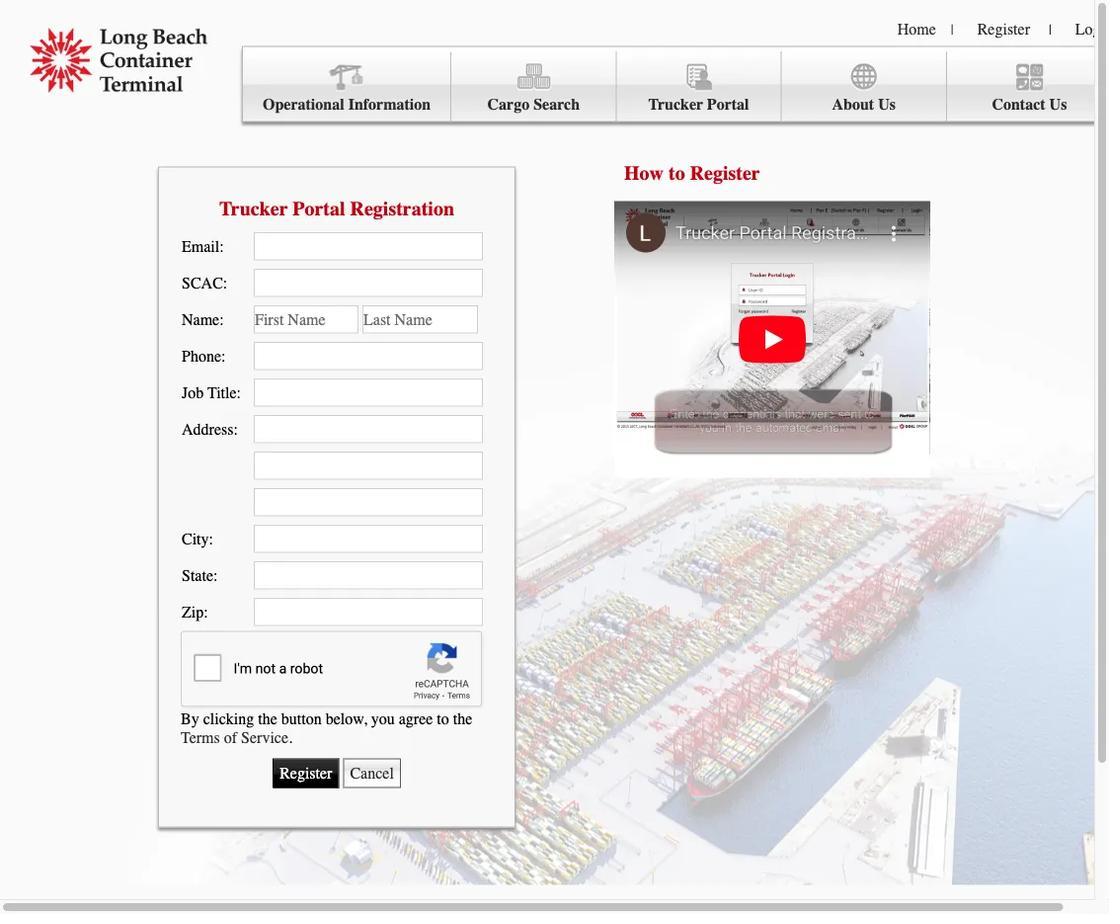 Task type: vqa. For each thing, say whether or not it's contained in the screenshot.
Media
no



Task type: describe. For each thing, give the bounding box(es) containing it.
register link
[[978, 20, 1031, 38]]

operational information link
[[243, 52, 452, 122]]

: for zip :
[[204, 603, 208, 621]]

name
[[182, 310, 220, 328]]

0 vertical spatial to
[[669, 162, 685, 184]]

button
[[281, 710, 322, 728]]

cargo
[[488, 95, 530, 114]]

zip
[[182, 603, 204, 621]]

address
[[182, 420, 234, 438]]

state
[[182, 566, 213, 584]]

about us
[[832, 95, 896, 114]]

contact us link
[[947, 52, 1110, 122]]

contact
[[992, 95, 1046, 114]]

city :
[[182, 529, 213, 548]]

registration
[[350, 197, 455, 220]]

2 | from the left
[[1049, 22, 1052, 38]]

City text field
[[254, 524, 483, 553]]

: for name :
[[220, 310, 224, 328]]

about
[[832, 95, 875, 114]]

: for state :
[[213, 566, 218, 584]]

email :
[[182, 237, 224, 255]]

by
[[181, 710, 199, 728]]

Job Title text field
[[254, 378, 483, 406]]

: for email :
[[220, 237, 224, 255]]

us for about us
[[879, 95, 896, 114]]

phone
[[182, 347, 221, 365]]

portal for trucker portal
[[707, 95, 750, 114]]

us for contact us
[[1050, 95, 1068, 114]]

contact us
[[992, 95, 1068, 114]]

Email text field
[[254, 232, 483, 260]]

SCAC text field
[[254, 269, 483, 297]]

email
[[182, 237, 220, 255]]

operational
[[263, 95, 345, 114]]

city
[[182, 529, 209, 548]]

terms of service link
[[181, 728, 289, 747]]

about us link
[[782, 52, 947, 122]]

: for address :
[[234, 420, 238, 438]]

Phone text field
[[254, 342, 483, 370]]

home
[[898, 20, 937, 38]]

how
[[625, 162, 664, 184]]

login
[[1076, 20, 1110, 38]]

job title :
[[182, 383, 241, 401]]

trucker for trucker portal registration
[[219, 197, 288, 220]]

address :
[[182, 420, 238, 438]]

: for city :
[[209, 529, 213, 548]]

below,
[[326, 710, 367, 728]]

menu bar containing operational information
[[242, 46, 1110, 122]]

login link
[[1076, 20, 1110, 38]]

home link
[[898, 20, 937, 38]]

of
[[224, 728, 237, 747]]



Task type: locate. For each thing, give the bounding box(es) containing it.
trucker up email :
[[219, 197, 288, 220]]

title
[[208, 383, 237, 401]]

.
[[289, 728, 293, 747]]

trucker
[[649, 95, 704, 114], [219, 197, 288, 220]]

register up the contact us "link"
[[978, 20, 1031, 38]]

0 horizontal spatial the
[[258, 710, 277, 728]]

2 the from the left
[[453, 710, 473, 728]]

1 us from the left
[[879, 95, 896, 114]]

1 the from the left
[[258, 710, 277, 728]]

None text field
[[254, 451, 483, 479]]

trucker portal link
[[617, 52, 782, 122]]

terms
[[181, 728, 220, 747]]

: up title on the left top of page
[[221, 347, 226, 365]]

: up state :
[[209, 529, 213, 548]]

1 horizontal spatial us
[[1050, 95, 1068, 114]]

: down city :
[[213, 566, 218, 584]]

trucker portal registration
[[219, 197, 455, 220]]

0 horizontal spatial portal
[[293, 197, 345, 220]]

to right the agree
[[437, 710, 449, 728]]

trucker inside "menu bar"
[[649, 95, 704, 114]]

how to register
[[625, 162, 761, 184]]

register down trucker portal
[[690, 162, 761, 184]]

the right the agree
[[453, 710, 473, 728]]

state :
[[182, 566, 218, 584]]

us right contact
[[1050, 95, 1068, 114]]

the left .
[[258, 710, 277, 728]]

: for phone :
[[221, 347, 226, 365]]

0 horizontal spatial to
[[437, 710, 449, 728]]

scac :
[[182, 273, 228, 292]]

0 vertical spatial portal
[[707, 95, 750, 114]]

0 horizontal spatial |
[[951, 22, 954, 38]]

you
[[371, 710, 395, 728]]

1 horizontal spatial trucker
[[649, 95, 704, 114]]

portal for trucker portal registration
[[293, 197, 345, 220]]

trucker portal
[[649, 95, 750, 114]]

us inside "link"
[[1050, 95, 1068, 114]]

the
[[258, 710, 277, 728], [453, 710, 473, 728]]

|
[[951, 22, 954, 38], [1049, 22, 1052, 38]]

clicking
[[203, 710, 254, 728]]

1 horizontal spatial |
[[1049, 22, 1052, 38]]

us right about
[[879, 95, 896, 114]]

1 horizontal spatial to
[[669, 162, 685, 184]]

2 us from the left
[[1050, 95, 1068, 114]]

job
[[182, 383, 204, 401]]

Address text field
[[254, 415, 483, 443]]

search
[[534, 95, 580, 114]]

operational information
[[263, 95, 431, 114]]

cancel
[[350, 764, 394, 782]]

1 | from the left
[[951, 22, 954, 38]]

agree
[[399, 710, 433, 728]]

State text field
[[254, 561, 483, 589]]

Last Name text field
[[363, 305, 478, 333]]

register
[[978, 20, 1031, 38], [690, 162, 761, 184]]

scac
[[182, 273, 223, 292]]

portal up email text field
[[293, 197, 345, 220]]

: down state :
[[204, 603, 208, 621]]

Name text field
[[254, 305, 359, 333]]

Zip text field
[[254, 598, 483, 626]]

| right home link
[[951, 22, 954, 38]]

: up scac :
[[220, 237, 224, 255]]

by clicking the button below, you agree to the terms of service .
[[181, 710, 473, 747]]

1 vertical spatial trucker
[[219, 197, 288, 220]]

menu bar
[[242, 46, 1110, 122]]

to
[[669, 162, 685, 184], [437, 710, 449, 728]]

trucker up "how to register"
[[649, 95, 704, 114]]

0 horizontal spatial us
[[879, 95, 896, 114]]

: right job
[[237, 383, 241, 401]]

portal
[[707, 95, 750, 114], [293, 197, 345, 220]]

1 horizontal spatial the
[[453, 710, 473, 728]]

1 vertical spatial to
[[437, 710, 449, 728]]

1 horizontal spatial register
[[978, 20, 1031, 38]]

trucker for trucker portal
[[649, 95, 704, 114]]

1 vertical spatial register
[[690, 162, 761, 184]]

name :
[[182, 310, 224, 328]]

1 horizontal spatial portal
[[707, 95, 750, 114]]

to right how on the top of the page
[[669, 162, 685, 184]]

0 horizontal spatial trucker
[[219, 197, 288, 220]]

:
[[220, 237, 224, 255], [223, 273, 228, 292], [220, 310, 224, 328], [221, 347, 226, 365], [237, 383, 241, 401], [234, 420, 238, 438], [209, 529, 213, 548], [213, 566, 218, 584], [204, 603, 208, 621]]

to inside by clicking the button below, you agree to the terms of service .
[[437, 710, 449, 728]]

: down email :
[[223, 273, 228, 292]]

us
[[879, 95, 896, 114], [1050, 95, 1068, 114]]

: down scac :
[[220, 310, 224, 328]]

None text field
[[254, 488, 483, 516]]

cancel button
[[343, 758, 401, 788]]

phone :
[[182, 347, 226, 365]]

0 horizontal spatial register
[[690, 162, 761, 184]]

zip :
[[182, 603, 208, 621]]

cargo search
[[488, 95, 580, 114]]

| left login
[[1049, 22, 1052, 38]]

cargo search link
[[452, 52, 617, 122]]

1 vertical spatial portal
[[293, 197, 345, 220]]

information
[[348, 95, 431, 114]]

None submit
[[273, 758, 339, 788]]

0 vertical spatial trucker
[[649, 95, 704, 114]]

service
[[241, 728, 289, 747]]

0 vertical spatial register
[[978, 20, 1031, 38]]

: down title on the left top of page
[[234, 420, 238, 438]]

portal up "how to register"
[[707, 95, 750, 114]]

: for scac :
[[223, 273, 228, 292]]



